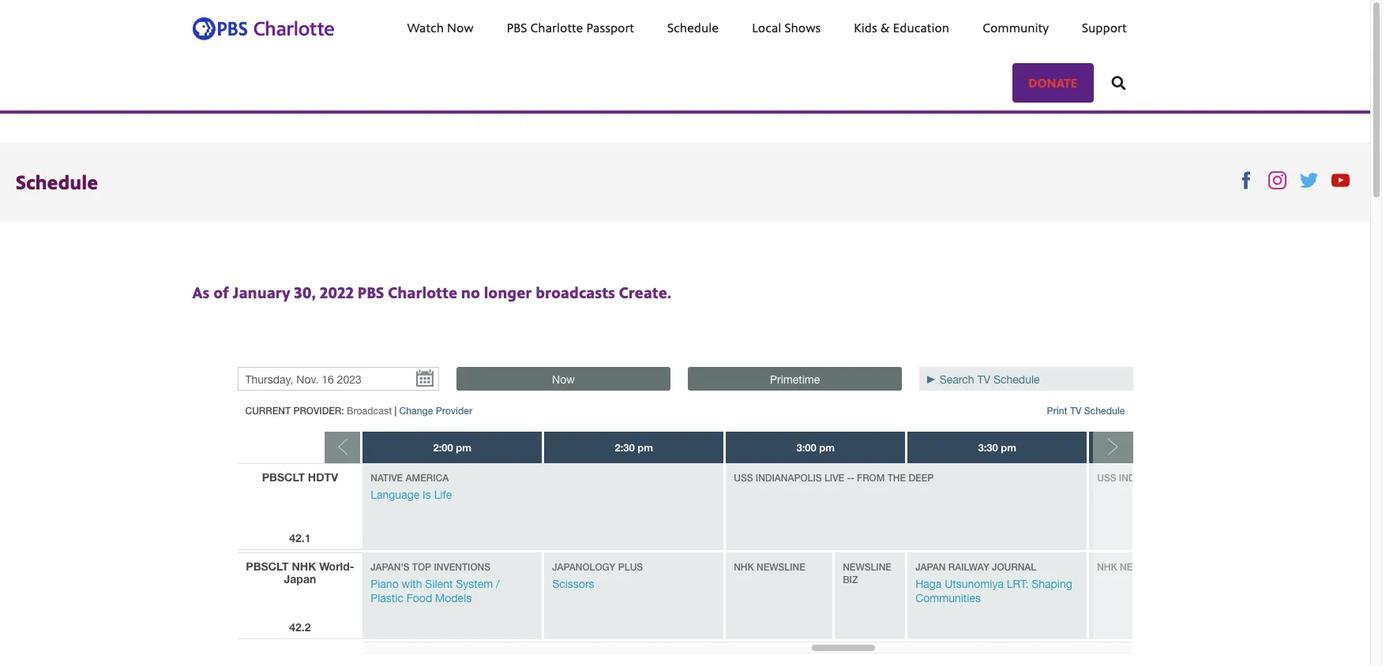 Task type: describe. For each thing, give the bounding box(es) containing it.
japan inside japan railway journal haga utsunomiya lrt: shaping communities
[[915, 561, 946, 573]]

grid containing pbsclt hdtv
[[237, 432, 1382, 654]]

plus
[[618, 561, 643, 573]]

2:30 pm
[[615, 441, 653, 454]]

uss indianapolis: the final chapter
[[1097, 472, 1285, 484]]

life
[[434, 489, 452, 501]]

row header containing pbsclt hdtv
[[237, 463, 363, 550]]

provider:
[[293, 405, 344, 417]]

piano with silent system / plastic food models cell
[[363, 553, 544, 640]]

japan inside pbsclt nhk world- japan
[[284, 572, 316, 586]]

silent
[[425, 578, 453, 591]]

►
[[926, 373, 936, 386]]

with
[[402, 578, 422, 591]]

& for kids
[[880, 19, 890, 36]]

& for membership
[[706, 19, 716, 36]]

watch now link
[[391, 0, 489, 55]]

railway
[[948, 561, 989, 573]]

... image
[[416, 369, 433, 387]]

lrt:
[[1007, 578, 1028, 591]]

1 nhk newsline from the left
[[734, 561, 805, 573]]

donate link
[[1013, 63, 1093, 103]]

0 horizontal spatial tv
[[977, 373, 990, 386]]

no
[[461, 282, 480, 303]]

2 horizontal spatial nhk
[[1097, 561, 1117, 573]]

newsline biz
[[843, 561, 892, 586]]

1 vertical spatial charlotte
[[388, 282, 457, 303]]

native
[[371, 472, 403, 484]]

change provider button
[[399, 405, 472, 417]]

2022
[[320, 282, 354, 303]]

row group containing pbsclt hdtv
[[237, 463, 363, 640]]

education inside 'link'
[[893, 19, 949, 36]]

the
[[1190, 472, 1209, 484]]

pbs charlotte passport
[[507, 19, 634, 36]]

communities
[[915, 592, 981, 605]]

print tv schedule
[[1047, 405, 1125, 417]]

support inside membership & support link
[[719, 19, 764, 36]]

food
[[407, 592, 432, 605]]

facebook image
[[1237, 172, 1255, 190]]

2 newsline from the left
[[843, 561, 892, 573]]

about link
[[871, 0, 936, 55]]

3:30 pm
[[978, 441, 1016, 454]]

42.2
[[289, 621, 311, 634]]

pm for 2:30 pm
[[638, 441, 653, 454]]

schedule inside button
[[1084, 405, 1125, 417]]

community link
[[967, 0, 1065, 55]]

shows
[[784, 19, 821, 36]]

broadcasts
[[536, 282, 615, 303]]

as
[[192, 282, 210, 303]]

utsunomiya
[[945, 578, 1004, 591]]

piano
[[371, 578, 399, 591]]

1 watch from the left
[[407, 19, 444, 36]]

chapter
[[1241, 472, 1285, 484]]

wtvi image
[[192, 17, 346, 40]]

local
[[752, 19, 781, 36]]

donate link
[[1019, 8, 1093, 47]]

► search tv schedule
[[926, 373, 1040, 386]]

from
[[857, 472, 885, 484]]

pbsclt nhk world- japan
[[246, 560, 354, 586]]

biz
[[843, 574, 858, 586]]

models
[[435, 592, 472, 605]]

japanology plus button
[[552, 561, 643, 573]]

pbsclt for pbsclt nhk world- japan
[[246, 560, 289, 573]]

nhk inside pbsclt nhk world- japan
[[292, 560, 316, 573]]

2 passport from the left
[[954, 19, 1001, 36]]

inventions
[[434, 561, 490, 573]]

1 passport from the left
[[586, 19, 634, 36]]

1 education from the left
[[797, 19, 853, 36]]

instagram image
[[1268, 172, 1286, 190]]

pbsclt hdtv
[[262, 471, 338, 484]]

deep
[[908, 472, 934, 484]]

system
[[456, 578, 493, 591]]

to
[[547, 19, 559, 36]]

youtube image
[[1331, 172, 1350, 190]]

support link
[[1066, 0, 1142, 55]]

about
[[886, 19, 920, 36]]

ways
[[514, 19, 544, 36]]

local shows
[[752, 19, 821, 36]]

1 schedule link from the left
[[413, 0, 497, 55]]

japan's
[[371, 561, 409, 573]]

japan railway journal haga utsunomiya lrt: shaping communities
[[915, 561, 1072, 605]]

language
[[371, 489, 420, 501]]

japanology
[[552, 561, 616, 573]]

2:00
[[433, 441, 453, 454]]

plastic
[[371, 592, 403, 605]]

kids
[[854, 19, 877, 36]]

1 nhk newsline button from the left
[[734, 561, 805, 573]]

scissors cell
[[544, 553, 726, 640]]

donate
[[1035, 19, 1078, 36]]

pbsclt for pbsclt hdtv
[[262, 471, 305, 484]]

longer
[[484, 282, 532, 303]]

watch now
[[407, 19, 474, 36]]

0 vertical spatial pbs
[[507, 19, 527, 36]]

membership
[[632, 19, 703, 36]]

native america language is life
[[371, 472, 452, 501]]

change
[[399, 405, 433, 417]]



Task type: locate. For each thing, give the bounding box(es) containing it.
& right kids
[[880, 19, 890, 36]]

1 uss from the left
[[734, 472, 753, 484]]

schedule link
[[413, 0, 497, 55], [651, 0, 735, 55]]

42.1
[[289, 531, 311, 545]]

pm for 2:00 pm
[[456, 441, 472, 454]]

of
[[213, 282, 229, 303]]

uss indianapolis: the final chapter button
[[1097, 472, 1285, 484]]

uss for uss indianapolis live -- from the deep
[[734, 472, 753, 484]]

0 vertical spatial charlotte
[[530, 19, 583, 36]]

schedule link left ways
[[413, 0, 497, 55]]

local shows link
[[736, 0, 837, 55]]

provider
[[436, 405, 472, 417]]

0 vertical spatial row header
[[237, 463, 363, 550]]

0 horizontal spatial nhk newsline
[[734, 561, 805, 573]]

&
[[706, 19, 716, 36], [880, 19, 890, 36]]

-
[[847, 472, 851, 484], [851, 472, 854, 484]]

education left kids
[[797, 19, 853, 36]]

scissors
[[552, 578, 594, 591]]

0 horizontal spatial nhk
[[292, 560, 316, 573]]

2 - from the left
[[851, 472, 854, 484]]

1 horizontal spatial watch
[[562, 19, 599, 36]]

0 horizontal spatial now
[[447, 19, 474, 36]]

japanology plus scissors
[[552, 561, 643, 591]]

1 horizontal spatial tv
[[1070, 405, 1081, 417]]

0 horizontal spatial charlotte
[[388, 282, 457, 303]]

hdtv
[[308, 471, 338, 484]]

4 pm from the left
[[1001, 441, 1016, 454]]

membership & support link
[[617, 0, 779, 55]]

charlotte
[[530, 19, 583, 36], [388, 282, 457, 303]]

1 row header from the top
[[237, 463, 363, 550]]

world-
[[319, 560, 354, 573]]

education
[[797, 19, 853, 36], [893, 19, 949, 36]]

row group
[[237, 463, 363, 640]]

nhk
[[292, 560, 316, 573], [734, 561, 754, 573], [1097, 561, 1117, 573]]

schedule link left local
[[651, 0, 735, 55]]

0 horizontal spatial passport
[[586, 19, 634, 36]]

2 pm from the left
[[638, 441, 653, 454]]

passport right to
[[586, 19, 634, 36]]

pbsclt left 'world-'
[[246, 560, 289, 573]]

print
[[1047, 405, 1067, 417]]

0 horizontal spatial watch
[[407, 19, 444, 36]]

now inside button
[[552, 373, 575, 386]]

1 horizontal spatial nhk newsline
[[1097, 561, 1169, 573]]

1 & from the left
[[706, 19, 716, 36]]

2:00 pm
[[433, 441, 472, 454]]

create.
[[619, 282, 671, 303]]

2 support from the left
[[1082, 19, 1127, 36]]

0 horizontal spatial japan
[[284, 572, 316, 586]]

newsline biz button
[[843, 561, 892, 586]]

2 row header from the top
[[237, 553, 363, 640]]

2 search image from the top
[[1112, 75, 1126, 90]]

japan's top inventions piano with silent system / plastic food models
[[371, 561, 500, 605]]

education right kids
[[893, 19, 949, 36]]

3 pm from the left
[[819, 441, 835, 454]]

1 newsline from the left
[[757, 561, 805, 573]]

support inside support link
[[1082, 19, 1127, 36]]

is
[[423, 489, 431, 501]]

|
[[394, 405, 397, 417]]

search image down support link
[[1112, 75, 1126, 90]]

1 vertical spatial search image
[[1112, 75, 1126, 90]]

0 vertical spatial search image
[[1112, 20, 1126, 34]]

current provider: broadcast | change provider
[[245, 405, 472, 417]]

native america button
[[371, 472, 449, 484]]

30,
[[294, 282, 316, 303]]

kids & education
[[854, 19, 949, 36]]

america
[[406, 472, 449, 484]]

pm right 3:00
[[819, 441, 835, 454]]

schedule
[[429, 19, 481, 36], [667, 19, 719, 36], [16, 169, 98, 195], [993, 373, 1040, 386], [1084, 405, 1125, 417]]

as of january 30, 2022 pbs charlotte no longer broadcasts create.
[[192, 282, 671, 303]]

passport right about
[[954, 19, 1001, 36]]

1 horizontal spatial pbs
[[507, 19, 527, 36]]

1 horizontal spatial &
[[880, 19, 890, 36]]

indianapolis:
[[1119, 472, 1188, 484]]

3:30
[[978, 441, 998, 454]]

primetime button
[[688, 367, 902, 391]]

passport
[[586, 19, 634, 36], [954, 19, 1001, 36]]

1 horizontal spatial nhk
[[734, 561, 754, 573]]

current
[[245, 405, 291, 417]]

& right membership
[[706, 19, 716, 36]]

pbsclt inside pbsclt nhk world- japan
[[246, 560, 289, 573]]

2 nhk newsline button from the left
[[1097, 561, 1169, 573]]

tv inside button
[[1070, 405, 1081, 417]]

1 vertical spatial row header
[[237, 553, 363, 640]]

passport link
[[938, 0, 1017, 55]]

1 horizontal spatial support
[[1082, 19, 1127, 36]]

primetime
[[770, 373, 820, 386]]

2 & from the left
[[880, 19, 890, 36]]

journal
[[992, 561, 1036, 573]]

row header
[[237, 463, 363, 550], [237, 553, 363, 640]]

0 vertical spatial now
[[447, 19, 474, 36]]

twitter image
[[1300, 172, 1318, 190]]

0 horizontal spatial schedule link
[[413, 0, 497, 55]]

language is life cell
[[363, 463, 726, 550]]

/
[[496, 578, 500, 591]]

uss indianapolis live -- from the deep button
[[734, 472, 934, 484]]

2:30
[[615, 441, 635, 454]]

1 vertical spatial pbsclt
[[246, 560, 289, 573]]

2 schedule link from the left
[[651, 0, 735, 55]]

1 pm from the left
[[456, 441, 472, 454]]

search image right donate
[[1112, 20, 1126, 34]]

membership & support
[[632, 19, 764, 36]]

support
[[719, 19, 764, 36], [1082, 19, 1127, 36]]

kids & education link
[[838, 0, 965, 55]]

1 vertical spatial pbs
[[357, 282, 384, 303]]

grid
[[237, 432, 1382, 654]]

2 education from the left
[[893, 19, 949, 36]]

donate
[[1028, 74, 1078, 92]]

0 horizontal spatial support
[[719, 19, 764, 36]]

indianapolis
[[756, 472, 822, 484]]

& inside 'link'
[[880, 19, 890, 36]]

None text field
[[240, 370, 403, 389]]

japan left 'world-'
[[284, 572, 316, 586]]

1 vertical spatial now
[[552, 373, 575, 386]]

pbsclt left hdtv
[[262, 471, 305, 484]]

1 horizontal spatial uss
[[1097, 472, 1116, 484]]

pm right 2:00
[[456, 441, 472, 454]]

0 horizontal spatial &
[[706, 19, 716, 36]]

pm for 3:30 pm
[[1001, 441, 1016, 454]]

tv right 'print'
[[1070, 405, 1081, 417]]

top
[[412, 561, 431, 573]]

1 vertical spatial tv
[[1070, 405, 1081, 417]]

haga utsunomiya lrt: shaping communities cell
[[908, 553, 1089, 640]]

0 vertical spatial pbsclt
[[262, 471, 305, 484]]

row header up pbsclt nhk world- japan
[[237, 463, 363, 550]]

pm right 2:30 on the left bottom of the page
[[638, 441, 653, 454]]

pm right 3:30
[[1001, 441, 1016, 454]]

live
[[824, 472, 844, 484]]

pbs left to
[[507, 19, 527, 36]]

3:00 pm
[[796, 441, 835, 454]]

pbs charlotte passport link
[[491, 0, 650, 55]]

haga
[[915, 578, 942, 591]]

0 horizontal spatial pbs
[[357, 282, 384, 303]]

1 horizontal spatial schedule link
[[651, 0, 735, 55]]

uss for uss indianapolis: the final chapter
[[1097, 472, 1116, 484]]

2 nhk newsline from the left
[[1097, 561, 1169, 573]]

1 support from the left
[[719, 19, 764, 36]]

ways to watch
[[514, 19, 599, 36]]

nhk newsline
[[734, 561, 805, 573], [1097, 561, 1169, 573]]

watch
[[407, 19, 444, 36], [562, 19, 599, 36]]

the
[[887, 472, 906, 484]]

1 horizontal spatial education
[[893, 19, 949, 36]]

column header
[[1089, 432, 1271, 463]]

pbs
[[507, 19, 527, 36], [357, 282, 384, 303]]

search image
[[1112, 20, 1126, 34], [1112, 75, 1126, 90]]

january
[[233, 282, 290, 303]]

now button
[[457, 367, 670, 391]]

1 horizontal spatial passport
[[954, 19, 1001, 36]]

broadcast
[[347, 405, 392, 417]]

nhk newsline button
[[734, 561, 805, 573], [1097, 561, 1169, 573]]

shaping
[[1032, 578, 1072, 591]]

pbs right 2022
[[357, 282, 384, 303]]

uss left indianapolis:
[[1097, 472, 1116, 484]]

0 horizontal spatial newsline
[[757, 561, 805, 573]]

ways to watch link
[[498, 0, 615, 55]]

1 horizontal spatial charlotte
[[530, 19, 583, 36]]

2 uss from the left
[[1097, 472, 1116, 484]]

1 horizontal spatial nhk newsline button
[[1097, 561, 1169, 573]]

now
[[447, 19, 474, 36], [552, 373, 575, 386]]

1 horizontal spatial japan
[[915, 561, 946, 573]]

pm for 3:00 pm
[[819, 441, 835, 454]]

japan up haga
[[915, 561, 946, 573]]

2 horizontal spatial newsline
[[1120, 561, 1169, 573]]

education link
[[781, 0, 869, 55]]

3 newsline from the left
[[1120, 561, 1169, 573]]

1 horizontal spatial newsline
[[843, 561, 892, 573]]

0 horizontal spatial education
[[797, 19, 853, 36]]

1 search image from the top
[[1112, 20, 1126, 34]]

0 vertical spatial tv
[[977, 373, 990, 386]]

uss left indianapolis on the right
[[734, 472, 753, 484]]

0 horizontal spatial nhk newsline button
[[734, 561, 805, 573]]

japan railway journal button
[[915, 561, 1036, 573]]

newsline
[[757, 561, 805, 573], [843, 561, 892, 573], [1120, 561, 1169, 573]]

1 horizontal spatial now
[[552, 373, 575, 386]]

0 horizontal spatial uss
[[734, 472, 753, 484]]

uss indianapolis live -- from the deep
[[734, 472, 934, 484]]

row header down 42.1
[[237, 553, 363, 640]]

final
[[1211, 472, 1238, 484]]

2 watch from the left
[[562, 19, 599, 36]]

1 - from the left
[[847, 472, 851, 484]]

tv
[[977, 373, 990, 386], [1070, 405, 1081, 417]]

row header containing pbsclt nhk world- japan
[[237, 553, 363, 640]]

tv right search
[[977, 373, 990, 386]]

search
[[940, 373, 974, 386]]



Task type: vqa. For each thing, say whether or not it's contained in the screenshot.
"nhk newsline" corresponding to 2nd NHK NEWSLINE button
no



